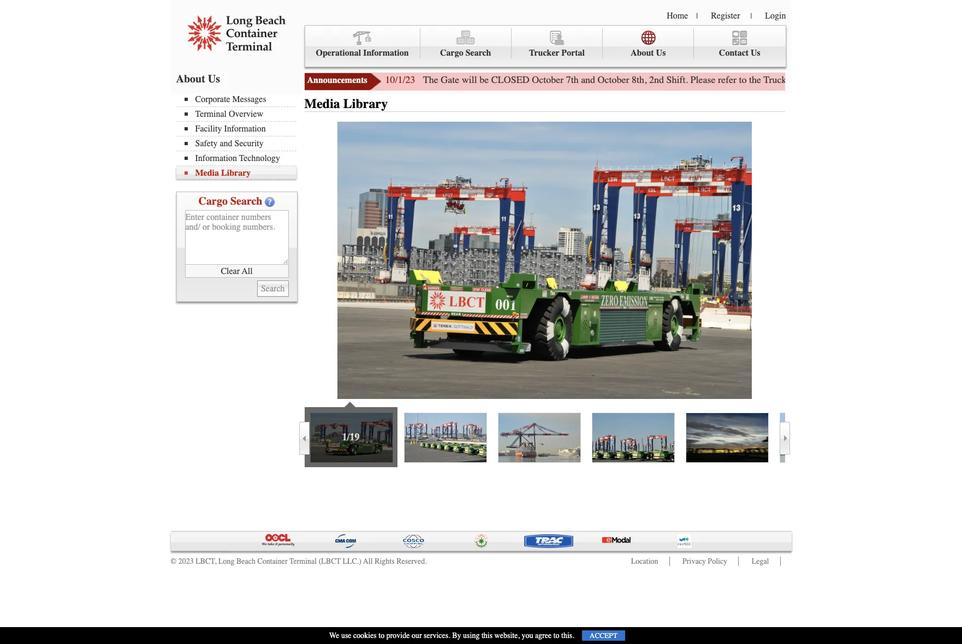 Task type: locate. For each thing, give the bounding box(es) containing it.
search down media library link
[[230, 195, 262, 208]]

refer
[[718, 74, 737, 86]]

to
[[739, 74, 747, 86], [379, 631, 385, 641], [554, 631, 560, 641]]

0 vertical spatial library
[[343, 96, 388, 111]]

menu bar containing corporate messages
[[176, 93, 302, 181]]

overview
[[229, 109, 263, 119]]

1 vertical spatial terminal
[[289, 557, 317, 566]]

1 vertical spatial search
[[230, 195, 262, 208]]

|
[[696, 11, 698, 21], [751, 11, 752, 21]]

None submit
[[257, 281, 289, 297]]

0 horizontal spatial media
[[195, 168, 219, 178]]

0 horizontal spatial october
[[532, 74, 564, 86]]

cargo down media library link
[[199, 195, 228, 208]]

0 horizontal spatial menu bar
[[176, 93, 302, 181]]

search up 'be'
[[466, 48, 491, 58]]

information up the 10/1/23
[[363, 48, 409, 58]]

about us up the 2nd
[[631, 48, 666, 58]]

us up corporate on the top left
[[208, 73, 220, 85]]

| left login link
[[751, 11, 752, 21]]

0 vertical spatial terminal
[[195, 109, 227, 119]]

all right clear
[[242, 266, 253, 276]]

gate right truck
[[789, 74, 808, 86]]

trucker portal
[[529, 48, 585, 58]]

terminal overview link
[[184, 109, 296, 119]]

1 horizontal spatial library
[[343, 96, 388, 111]]

1 vertical spatial information
[[224, 124, 266, 134]]

0 horizontal spatial to
[[379, 631, 385, 641]]

gate
[[441, 74, 459, 86], [789, 74, 808, 86]]

10/1/23
[[385, 74, 415, 86]]

search
[[466, 48, 491, 58], [230, 195, 262, 208]]

media library
[[304, 96, 388, 111]]

terminal down corporate on the top left
[[195, 109, 227, 119]]

2nd
[[649, 74, 664, 86]]

1 horizontal spatial gate
[[789, 74, 808, 86]]

1 horizontal spatial to
[[554, 631, 560, 641]]

1/19
[[342, 431, 360, 443]]

further
[[890, 74, 917, 86]]

us right "contact"
[[751, 48, 761, 58]]

all right llc.) on the bottom left
[[363, 557, 373, 566]]

accept button
[[582, 631, 625, 641]]

shift.
[[667, 74, 688, 86]]

1 vertical spatial menu bar
[[176, 93, 302, 181]]

portal
[[562, 48, 585, 58]]

0 vertical spatial about us
[[631, 48, 666, 58]]

the
[[423, 74, 438, 86]]

0 horizontal spatial about us
[[176, 73, 220, 85]]

truck
[[764, 74, 787, 86]]

1 horizontal spatial |
[[751, 11, 752, 21]]

0 vertical spatial about
[[631, 48, 654, 58]]

7th
[[566, 74, 579, 86]]

1 horizontal spatial us
[[656, 48, 666, 58]]

0 vertical spatial search
[[466, 48, 491, 58]]

october left 7th
[[532, 74, 564, 86]]

0 horizontal spatial |
[[696, 11, 698, 21]]

to left the the
[[739, 74, 747, 86]]

1 horizontal spatial menu bar
[[304, 25, 786, 67]]

0 horizontal spatial and
[[220, 139, 232, 149]]

register link
[[711, 11, 740, 21]]

privacy policy
[[683, 557, 728, 566]]

container
[[257, 557, 288, 566]]

this.
[[561, 631, 574, 641]]

library down information technology link
[[221, 168, 251, 178]]

provide
[[386, 631, 410, 641]]

about
[[631, 48, 654, 58], [176, 73, 205, 85]]

operational information link
[[305, 28, 420, 59]]

1 horizontal spatial terminal
[[289, 557, 317, 566]]

about up corporate on the top left
[[176, 73, 205, 85]]

1 october from the left
[[532, 74, 564, 86]]

0 vertical spatial media
[[304, 96, 340, 111]]

details
[[938, 74, 962, 86]]

for
[[877, 74, 888, 86]]

0 vertical spatial cargo
[[440, 48, 463, 58]]

cargo search link
[[420, 28, 512, 59]]

0 horizontal spatial us
[[208, 73, 220, 85]]

0 horizontal spatial cargo search
[[199, 195, 262, 208]]

media
[[304, 96, 340, 111], [195, 168, 219, 178]]

reserved.
[[397, 557, 427, 566]]

8th,
[[632, 74, 647, 86]]

we use cookies to provide our services. by using this website, you agree to this.
[[329, 631, 574, 641]]

cargo search
[[440, 48, 491, 58], [199, 195, 262, 208]]

2 horizontal spatial to
[[739, 74, 747, 86]]

us for contact us link
[[751, 48, 761, 58]]

1 horizontal spatial cargo search
[[440, 48, 491, 58]]

0 horizontal spatial library
[[221, 168, 251, 178]]

1 horizontal spatial about us
[[631, 48, 666, 58]]

1 horizontal spatial and
[[581, 74, 595, 86]]

october
[[532, 74, 564, 86], [598, 74, 629, 86]]

gate right the
[[441, 74, 459, 86]]

us up the 2nd
[[656, 48, 666, 58]]

0 vertical spatial cargo search
[[440, 48, 491, 58]]

and right 7th
[[581, 74, 595, 86]]

0 vertical spatial all
[[242, 266, 253, 276]]

us
[[656, 48, 666, 58], [751, 48, 761, 58], [208, 73, 220, 85]]

2 gate from the left
[[789, 74, 808, 86]]

and right safety on the left of page
[[220, 139, 232, 149]]

rights
[[375, 557, 395, 566]]

about us up corporate on the top left
[[176, 73, 220, 85]]

2 horizontal spatial us
[[751, 48, 761, 58]]

menu bar containing operational information
[[304, 25, 786, 67]]

to right cookies at bottom
[[379, 631, 385, 641]]

1 horizontal spatial all
[[363, 557, 373, 566]]

1 horizontal spatial october
[[598, 74, 629, 86]]

1 vertical spatial and
[[220, 139, 232, 149]]

1 horizontal spatial cargo
[[440, 48, 463, 58]]

cargo
[[440, 48, 463, 58], [199, 195, 228, 208]]

contact us link
[[694, 28, 786, 59]]

1 horizontal spatial about
[[631, 48, 654, 58]]

0 horizontal spatial terminal
[[195, 109, 227, 119]]

cargo search up "will"
[[440, 48, 491, 58]]

1 horizontal spatial search
[[466, 48, 491, 58]]

this
[[482, 631, 493, 641]]

1 vertical spatial media
[[195, 168, 219, 178]]

1 vertical spatial about us
[[176, 73, 220, 85]]

announcements
[[307, 75, 367, 85]]

clear
[[221, 266, 240, 276]]

october left 8th,
[[598, 74, 629, 86]]

safety and security link
[[184, 139, 296, 149]]

1 vertical spatial cargo search
[[199, 195, 262, 208]]

information down safety on the left of page
[[195, 153, 237, 163]]

information
[[363, 48, 409, 58], [224, 124, 266, 134], [195, 153, 237, 163]]

cargo inside menu bar
[[440, 48, 463, 58]]

©
[[171, 557, 176, 566]]

(lbct
[[319, 557, 341, 566]]

1 vertical spatial cargo
[[199, 195, 228, 208]]

menu bar
[[304, 25, 786, 67], [176, 93, 302, 181]]

technology
[[239, 153, 280, 163]]

1 | from the left
[[696, 11, 698, 21]]

hours
[[810, 74, 834, 86]]

information down overview
[[224, 124, 266, 134]]

terminal left (lbct
[[289, 557, 317, 566]]

library inside corporate messages terminal overview facility information safety and security information technology media library
[[221, 168, 251, 178]]

media down safety on the left of page
[[195, 168, 219, 178]]

0 vertical spatial and
[[581, 74, 595, 86]]

library
[[343, 96, 388, 111], [221, 168, 251, 178]]

about up 8th,
[[631, 48, 654, 58]]

to left this.
[[554, 631, 560, 641]]

0 horizontal spatial gate
[[441, 74, 459, 86]]

terminal
[[195, 109, 227, 119], [289, 557, 317, 566]]

all
[[242, 266, 253, 276], [363, 557, 373, 566]]

library down announcements
[[343, 96, 388, 111]]

we
[[329, 631, 339, 641]]

cargo up "will"
[[440, 48, 463, 58]]

| right home link
[[696, 11, 698, 21]]

1 horizontal spatial media
[[304, 96, 340, 111]]

0 horizontal spatial all
[[242, 266, 253, 276]]

cargo search down media library link
[[199, 195, 262, 208]]

1 vertical spatial library
[[221, 168, 251, 178]]

media down announcements
[[304, 96, 340, 111]]

1 vertical spatial about
[[176, 73, 205, 85]]

operational
[[316, 48, 361, 58]]

agree
[[535, 631, 552, 641]]

0 vertical spatial menu bar
[[304, 25, 786, 67]]



Task type: vqa. For each thing, say whether or not it's contained in the screenshot.
DEPARTED)
no



Task type: describe. For each thing, give the bounding box(es) containing it.
safety
[[195, 139, 218, 149]]

corporate messages terminal overview facility information safety and security information technology media library
[[195, 94, 280, 178]]

all inside button
[[242, 266, 253, 276]]

will
[[462, 74, 477, 86]]

Enter container numbers and/ or booking numbers.  text field
[[185, 210, 289, 265]]

about inside menu bar
[[631, 48, 654, 58]]

services.
[[424, 631, 450, 641]]

corporate messages link
[[184, 94, 296, 104]]

home link
[[667, 11, 688, 21]]

by
[[452, 631, 461, 641]]

the
[[749, 74, 761, 86]]

cargo search inside cargo search link
[[440, 48, 491, 58]]

you
[[522, 631, 533, 641]]

location
[[631, 557, 658, 566]]

clear all
[[221, 266, 253, 276]]

facility information link
[[184, 124, 296, 134]]

media inside corporate messages terminal overview facility information safety and security information technology media library
[[195, 168, 219, 178]]

beach
[[236, 557, 256, 566]]

us for about us link
[[656, 48, 666, 58]]

operational information
[[316, 48, 409, 58]]

policy
[[708, 557, 728, 566]]

please
[[691, 74, 716, 86]]

media library link
[[184, 168, 296, 178]]

lbct,
[[196, 557, 216, 566]]

contact
[[719, 48, 749, 58]]

legal
[[752, 557, 769, 566]]

our
[[412, 631, 422, 641]]

trucker portal link
[[512, 28, 603, 59]]

login link
[[765, 11, 786, 21]]

login
[[765, 11, 786, 21]]

gate
[[920, 74, 936, 86]]

2 | from the left
[[751, 11, 752, 21]]

home
[[667, 11, 688, 21]]

10/1/23 the gate will be closed october 7th and october 8th, 2nd shift. please refer to the truck gate hours web page for further gate details
[[385, 74, 962, 86]]

and inside corporate messages terminal overview facility information safety and security information technology media library
[[220, 139, 232, 149]]

long
[[218, 557, 235, 566]]

corporate
[[195, 94, 230, 104]]

1 gate from the left
[[441, 74, 459, 86]]

facility
[[195, 124, 222, 134]]

1 vertical spatial all
[[363, 557, 373, 566]]

clear all button
[[185, 265, 289, 278]]

llc.)
[[343, 557, 362, 566]]

messages
[[232, 94, 266, 104]]

legal link
[[752, 557, 769, 566]]

closed
[[491, 74, 530, 86]]

using
[[463, 631, 480, 641]]

about us link
[[603, 28, 694, 59]]

web
[[837, 74, 853, 86]]

about us inside menu bar
[[631, 48, 666, 58]]

information technology link
[[184, 153, 296, 163]]

© 2023 lbct, long beach container terminal (lbct llc.) all rights reserved.
[[171, 557, 427, 566]]

accept
[[590, 632, 618, 640]]

privacy policy link
[[683, 557, 728, 566]]

2 october from the left
[[598, 74, 629, 86]]

privacy
[[683, 557, 706, 566]]

cookies
[[353, 631, 377, 641]]

page
[[856, 74, 874, 86]]

search inside menu bar
[[466, 48, 491, 58]]

0 horizontal spatial cargo
[[199, 195, 228, 208]]

terminal inside corporate messages terminal overview facility information safety and security information technology media library
[[195, 109, 227, 119]]

security
[[235, 139, 264, 149]]

use
[[341, 631, 351, 641]]

0 horizontal spatial search
[[230, 195, 262, 208]]

be
[[480, 74, 489, 86]]

0 horizontal spatial about
[[176, 73, 205, 85]]

2023
[[178, 557, 194, 566]]

location link
[[631, 557, 658, 566]]

trucker
[[529, 48, 560, 58]]

0 vertical spatial information
[[363, 48, 409, 58]]

register
[[711, 11, 740, 21]]

2 vertical spatial information
[[195, 153, 237, 163]]

website,
[[495, 631, 520, 641]]

contact us
[[719, 48, 761, 58]]



